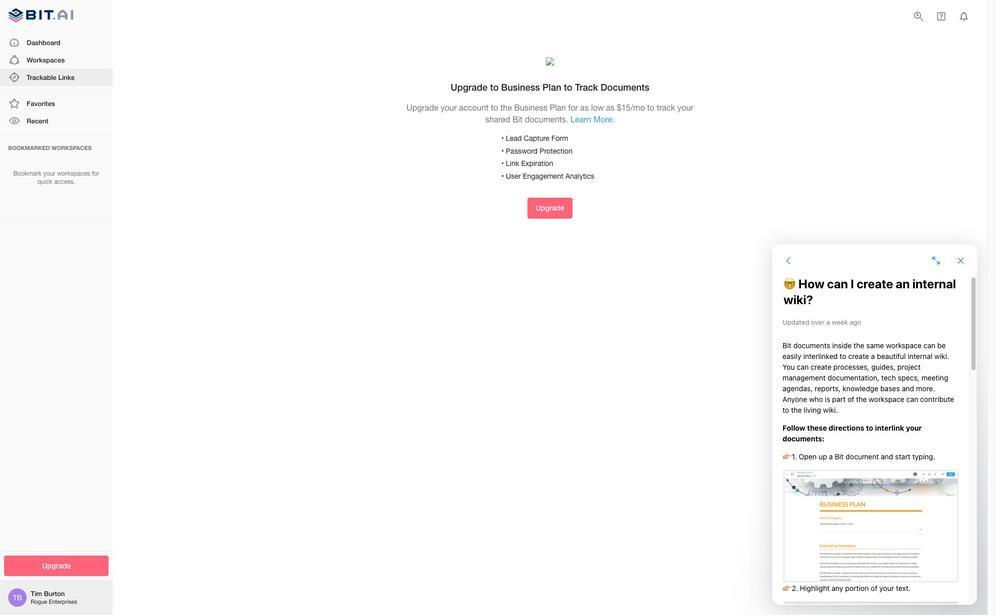 Task type: describe. For each thing, give the bounding box(es) containing it.
your for for
[[43, 170, 55, 177]]

dashboard
[[27, 38, 60, 46]]

link
[[506, 159, 519, 168]]

$15/mo
[[617, 103, 645, 112]]

plan inside upgrade your account to the business plan for as low as $15/mo to track your shared bit documents.
[[550, 103, 566, 112]]

learn more. link
[[571, 115, 615, 124]]

account
[[459, 103, 489, 112]]

workspaces button
[[0, 51, 113, 69]]

tim
[[31, 590, 42, 598]]

business inside upgrade your account to the business plan for as low as $15/mo to track your shared bit documents.
[[515, 103, 548, 112]]

trackable links
[[27, 73, 75, 81]]

analytics
[[566, 172, 595, 180]]

recent button
[[0, 112, 113, 130]]

for inside upgrade your account to the business plan for as low as $15/mo to track your shared bit documents.
[[569, 103, 578, 112]]

workspaces
[[52, 144, 92, 151]]

2 as from the left
[[606, 103, 615, 112]]

form
[[552, 134, 569, 143]]

3 • from the top
[[502, 159, 504, 168]]

for inside the bookmark your workspaces for quick access.
[[92, 170, 99, 177]]

tb
[[13, 594, 22, 602]]

4 • from the top
[[502, 172, 504, 180]]

favorites button
[[0, 95, 113, 112]]

upgrade inside upgrade your account to the business plan for as low as $15/mo to track your shared bit documents.
[[407, 103, 439, 112]]

lead
[[506, 134, 522, 143]]

2 • from the top
[[502, 147, 504, 155]]

bit
[[513, 115, 523, 124]]

expiration
[[521, 159, 554, 168]]

access.
[[54, 179, 75, 186]]

trackable links button
[[0, 69, 113, 86]]

upgrade to business plan to track documents
[[451, 81, 650, 93]]

bookmarked workspaces
[[8, 144, 92, 151]]

capture
[[524, 134, 550, 143]]

bookmark
[[13, 170, 42, 177]]

quick
[[38, 179, 52, 186]]

0 vertical spatial business
[[501, 81, 540, 93]]

engagement
[[523, 172, 564, 180]]



Task type: vqa. For each thing, say whether or not it's contained in the screenshot.
3rd • from the bottom of the "• LEAD CAPTURE FORM • PASSWORD PROTECTION • LINK EXPIRATION • USER ENGAGEMENT ANALYTICS"
yes



Task type: locate. For each thing, give the bounding box(es) containing it.
for up 'learn'
[[569, 103, 578, 112]]

as up 'learn'
[[581, 103, 589, 112]]

2 horizontal spatial your
[[678, 103, 694, 112]]

password
[[506, 147, 538, 155]]

1 vertical spatial plan
[[550, 103, 566, 112]]

your right track
[[678, 103, 694, 112]]

workspaces
[[57, 170, 90, 177]]

protection
[[540, 147, 573, 155]]

1 horizontal spatial as
[[606, 103, 615, 112]]

for
[[569, 103, 578, 112], [92, 170, 99, 177]]

shared
[[486, 115, 511, 124]]

learn
[[571, 115, 592, 124]]

upgrade button up burton
[[4, 556, 109, 577]]

links
[[58, 73, 75, 81]]

upgrade button
[[528, 198, 573, 219], [4, 556, 109, 577]]

dashboard button
[[0, 34, 113, 51]]

favorites
[[27, 99, 55, 108]]

plan up upgrade your account to the business plan for as low as $15/mo to track your shared bit documents.
[[543, 81, 562, 93]]

dialog
[[773, 244, 978, 605]]

your left the account
[[441, 103, 457, 112]]

upgrade
[[451, 81, 488, 93], [407, 103, 439, 112], [536, 204, 565, 212], [42, 561, 71, 570]]

0 horizontal spatial your
[[43, 170, 55, 177]]

0 vertical spatial for
[[569, 103, 578, 112]]

user
[[506, 172, 521, 180]]

low
[[591, 103, 604, 112]]

your inside the bookmark your workspaces for quick access.
[[43, 170, 55, 177]]

recent
[[27, 117, 48, 125]]

1 as from the left
[[581, 103, 589, 112]]

business up bit
[[515, 103, 548, 112]]

plan up documents.
[[550, 103, 566, 112]]

0 horizontal spatial as
[[581, 103, 589, 112]]

1 • from the top
[[502, 134, 504, 143]]

0 horizontal spatial upgrade button
[[4, 556, 109, 577]]

• left "user"
[[502, 172, 504, 180]]

learn more.
[[571, 115, 615, 124]]

trackable
[[27, 73, 56, 81]]

0 vertical spatial upgrade button
[[528, 198, 573, 219]]

• left link
[[502, 159, 504, 168]]

for right workspaces
[[92, 170, 99, 177]]

1 vertical spatial for
[[92, 170, 99, 177]]

tim burton rogue enterprises
[[31, 590, 77, 605]]

plan
[[543, 81, 562, 93], [550, 103, 566, 112]]

1 horizontal spatial your
[[441, 103, 457, 112]]

• left password
[[502, 147, 504, 155]]

track
[[575, 81, 598, 93]]

more.
[[594, 115, 615, 124]]

bookmarked
[[8, 144, 50, 151]]

burton
[[44, 590, 65, 598]]

your
[[441, 103, 457, 112], [678, 103, 694, 112], [43, 170, 55, 177]]

as right low
[[606, 103, 615, 112]]

upgrade button down engagement
[[528, 198, 573, 219]]

•
[[502, 134, 504, 143], [502, 147, 504, 155], [502, 159, 504, 168], [502, 172, 504, 180]]

1 horizontal spatial for
[[569, 103, 578, 112]]

to
[[490, 81, 499, 93], [564, 81, 573, 93], [491, 103, 499, 112], [648, 103, 655, 112]]

• lead capture form • password protection • link expiration • user engagement analytics
[[502, 134, 595, 180]]

• left the lead
[[502, 134, 504, 143]]

upgrade your account to the business plan for as low as $15/mo to track your shared bit documents.
[[407, 103, 694, 124]]

workspaces
[[27, 56, 65, 64]]

0 horizontal spatial for
[[92, 170, 99, 177]]

1 vertical spatial business
[[515, 103, 548, 112]]

enterprises
[[49, 599, 77, 605]]

business
[[501, 81, 540, 93], [515, 103, 548, 112]]

your up quick
[[43, 170, 55, 177]]

1 horizontal spatial upgrade button
[[528, 198, 573, 219]]

1 vertical spatial upgrade button
[[4, 556, 109, 577]]

business up the
[[501, 81, 540, 93]]

documents.
[[525, 115, 569, 124]]

rogue
[[31, 599, 47, 605]]

your for to
[[441, 103, 457, 112]]

0 vertical spatial plan
[[543, 81, 562, 93]]

bookmark your workspaces for quick access.
[[13, 170, 99, 186]]

documents
[[601, 81, 650, 93]]

the
[[501, 103, 512, 112]]

as
[[581, 103, 589, 112], [606, 103, 615, 112]]

track
[[657, 103, 676, 112]]



